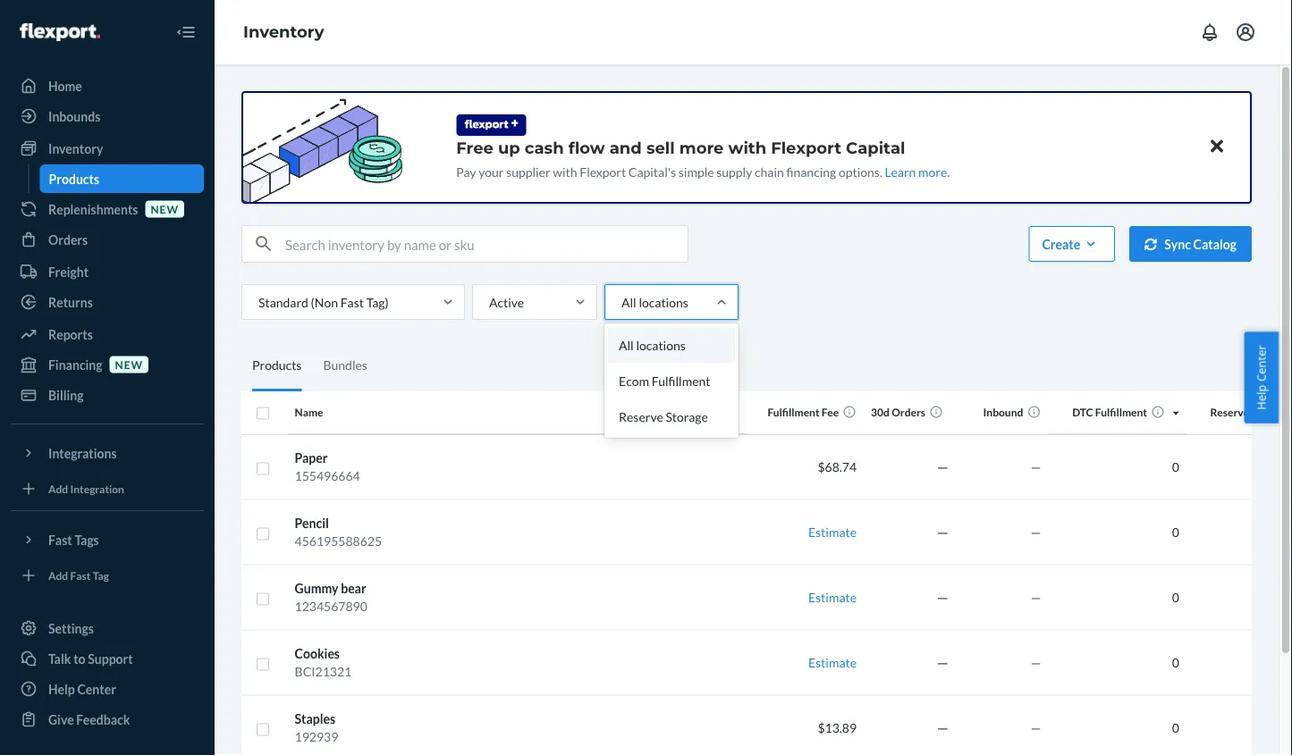 Task type: vqa. For each thing, say whether or not it's contained in the screenshot.
3rd the 0 from the bottom of the page
yes



Task type: locate. For each thing, give the bounding box(es) containing it.
0 vertical spatial help center
[[1253, 345, 1269, 410]]

add integration
[[48, 482, 124, 495]]

flexport down flow
[[580, 164, 626, 179]]

square image
[[256, 658, 270, 672], [256, 723, 270, 737]]

5 0 from the top
[[1172, 721, 1180, 736]]

new
[[151, 203, 179, 215], [115, 358, 143, 371]]

1 vertical spatial flexport
[[580, 164, 626, 179]]

5 ― from the top
[[937, 721, 949, 736]]

inbounds link
[[11, 102, 204, 131]]

0 horizontal spatial inventory
[[48, 141, 103, 156]]

2 vertical spatial estimate
[[808, 656, 857, 671]]

― for 192939
[[937, 721, 949, 736]]

1 horizontal spatial inventory link
[[243, 22, 324, 42]]

square image left staples
[[256, 723, 270, 737]]

products up name
[[252, 358, 302, 373]]

1 horizontal spatial with
[[728, 138, 767, 157]]

2 estimate from the top
[[808, 590, 857, 605]]

fulfillment fee
[[768, 406, 839, 419]]

1 vertical spatial products
[[252, 358, 302, 373]]

$68.74
[[818, 460, 857, 475]]

0 vertical spatial add
[[48, 482, 68, 495]]

dtc fulfillment
[[1073, 406, 1147, 419]]

standard
[[258, 295, 308, 310]]

options.
[[839, 164, 883, 179]]

help center
[[1253, 345, 1269, 410], [48, 682, 116, 697]]

square image for paper
[[256, 462, 270, 476]]

3 estimate from the top
[[808, 656, 857, 671]]

0 horizontal spatial help
[[48, 682, 75, 697]]

1 vertical spatial add
[[48, 569, 68, 582]]

2 ― from the top
[[937, 525, 949, 540]]

reports
[[48, 327, 93, 342]]

0 vertical spatial center
[[1253, 345, 1269, 382]]

fulfillment right the ecom
[[652, 373, 711, 389]]

2 estimate link from the top
[[808, 590, 857, 605]]

home
[[48, 78, 82, 93]]

fulfillment right dtc
[[1095, 406, 1147, 419]]

financing
[[48, 357, 102, 372]]

0 vertical spatial estimate
[[808, 525, 857, 540]]

0 horizontal spatial more
[[679, 138, 724, 157]]

gummy
[[295, 581, 338, 597]]

products
[[49, 171, 99, 186], [252, 358, 302, 373]]

add for add integration
[[48, 482, 68, 495]]

1 add from the top
[[48, 482, 68, 495]]

Search inventory by name or sku text field
[[285, 226, 688, 262]]

estimate link for bci21321
[[808, 656, 857, 671]]

2 vertical spatial fast
[[70, 569, 91, 582]]

4 0 from the top
[[1172, 656, 1180, 671]]

square image left gummy
[[256, 592, 270, 607]]

and
[[610, 138, 642, 157]]

paper 155496664
[[295, 451, 360, 484]]

more right learn
[[919, 164, 947, 179]]

settings
[[48, 621, 94, 636]]

0 vertical spatial inventory
[[243, 22, 324, 42]]

1 horizontal spatial help
[[1253, 385, 1269, 410]]

with down 'cash'
[[553, 164, 577, 179]]

reserve
[[1210, 406, 1249, 419], [619, 409, 663, 424]]

sync alt image
[[1145, 238, 1157, 251]]

help inside help center link
[[48, 682, 75, 697]]

fast
[[340, 295, 364, 310], [48, 533, 72, 548], [70, 569, 91, 582]]

2 — from the top
[[1031, 525, 1041, 540]]

capital
[[846, 138, 905, 157]]

0 for 192939
[[1172, 721, 1180, 736]]

0 horizontal spatial inventory link
[[11, 134, 204, 163]]

fulfillment
[[652, 373, 711, 389], [768, 406, 820, 419], [1095, 406, 1147, 419]]

inventory
[[243, 22, 324, 42], [48, 141, 103, 156]]

new for financing
[[115, 358, 143, 371]]

pay
[[456, 164, 476, 179]]

orders up freight on the top left
[[48, 232, 88, 247]]

1 horizontal spatial center
[[1253, 345, 1269, 382]]

1234567890
[[295, 599, 367, 614]]

freight link
[[11, 258, 204, 286]]

supply
[[717, 164, 752, 179]]

3 square image from the top
[[256, 527, 270, 541]]

0 horizontal spatial with
[[553, 164, 577, 179]]

0 horizontal spatial new
[[115, 358, 143, 371]]

2 square image from the top
[[256, 462, 270, 476]]

2 add from the top
[[48, 569, 68, 582]]

2 square image from the top
[[256, 723, 270, 737]]

2 horizontal spatial fulfillment
[[1095, 406, 1147, 419]]

help inside help center button
[[1253, 385, 1269, 410]]

square image for 192939
[[256, 723, 270, 737]]

active
[[489, 295, 524, 310]]

0 horizontal spatial fulfillment
[[652, 373, 711, 389]]

1 horizontal spatial new
[[151, 203, 179, 215]]

1 vertical spatial help center
[[48, 682, 116, 697]]

0 horizontal spatial orders
[[48, 232, 88, 247]]

0 vertical spatial square image
[[256, 658, 270, 672]]

add fast tag link
[[11, 562, 204, 590]]

0 vertical spatial fast
[[340, 295, 364, 310]]

— for 1234567890
[[1031, 590, 1041, 605]]

fast left tag
[[70, 569, 91, 582]]

1 vertical spatial square image
[[256, 723, 270, 737]]

192939
[[295, 730, 338, 745]]

0 horizontal spatial help center
[[48, 682, 116, 697]]

tag
[[93, 569, 109, 582]]

inbounds
[[48, 109, 100, 124]]

1 0 from the top
[[1172, 460, 1180, 475]]

0 vertical spatial locations
[[639, 295, 688, 310]]

sync catalog button
[[1130, 226, 1252, 262]]

155496664
[[295, 469, 360, 484]]

1 vertical spatial new
[[115, 358, 143, 371]]

products up replenishments
[[49, 171, 99, 186]]

flexport up financing
[[771, 138, 842, 157]]

fulfillment left fee
[[768, 406, 820, 419]]

4 square image from the top
[[256, 592, 270, 607]]

0 vertical spatial products
[[49, 171, 99, 186]]

fast left tags
[[48, 533, 72, 548]]

center
[[1253, 345, 1269, 382], [77, 682, 116, 697]]

estimate link for 1234567890
[[808, 590, 857, 605]]

add left integration
[[48, 482, 68, 495]]

flexport
[[771, 138, 842, 157], [580, 164, 626, 179]]

sell
[[646, 138, 675, 157]]

5 — from the top
[[1031, 721, 1041, 736]]

1 vertical spatial estimate
[[808, 590, 857, 605]]

1 horizontal spatial inventory
[[243, 22, 324, 42]]

sync catalog
[[1165, 237, 1237, 252]]

0 vertical spatial all locations
[[622, 295, 688, 310]]

1 vertical spatial with
[[553, 164, 577, 179]]

1 vertical spatial all
[[619, 338, 634, 353]]

0 vertical spatial inventory link
[[243, 22, 324, 42]]

2 vertical spatial estimate link
[[808, 656, 857, 671]]

free up cash flow and sell more with flexport capital pay your supplier with flexport capital's simple supply chain financing options. learn more .
[[456, 138, 950, 179]]

1 vertical spatial fast
[[48, 533, 72, 548]]

1 horizontal spatial orders
[[892, 406, 926, 419]]

0
[[1172, 460, 1180, 475], [1172, 525, 1180, 540], [1172, 590, 1180, 605], [1172, 656, 1180, 671], [1172, 721, 1180, 736]]

2 0 from the top
[[1172, 525, 1180, 540]]

0 vertical spatial estimate link
[[808, 525, 857, 540]]

1 ― from the top
[[937, 460, 949, 475]]

open account menu image
[[1235, 21, 1257, 43]]

0 vertical spatial with
[[728, 138, 767, 157]]

― for 456195588625
[[937, 525, 949, 540]]

1 horizontal spatial flexport
[[771, 138, 842, 157]]

replenishments
[[48, 202, 138, 217]]

orders link
[[11, 225, 204, 254]]

reports link
[[11, 320, 204, 349]]

— for 456195588625
[[1031, 525, 1041, 540]]

orders right 30d
[[892, 406, 926, 419]]

new down products link
[[151, 203, 179, 215]]

inventory link
[[243, 22, 324, 42], [11, 134, 204, 163]]

1 estimate link from the top
[[808, 525, 857, 540]]

―
[[937, 460, 949, 475], [937, 525, 949, 540], [937, 590, 949, 605], [937, 656, 949, 671], [937, 721, 949, 736]]

1 vertical spatial inventory
[[48, 141, 103, 156]]

1 vertical spatial estimate link
[[808, 590, 857, 605]]

fast left tag) on the top left of page
[[340, 295, 364, 310]]

― for bci21321
[[937, 656, 949, 671]]

estimate link
[[808, 525, 857, 540], [808, 590, 857, 605], [808, 656, 857, 671]]

returns
[[48, 295, 93, 310]]

inventory inside inventory link
[[48, 141, 103, 156]]

4 — from the top
[[1031, 656, 1041, 671]]

help center link
[[11, 675, 204, 704]]

1 horizontal spatial help center
[[1253, 345, 1269, 410]]

3 — from the top
[[1031, 590, 1041, 605]]

all
[[622, 295, 636, 310], [619, 338, 634, 353]]

square image
[[256, 407, 270, 421], [256, 462, 270, 476], [256, 527, 270, 541], [256, 592, 270, 607]]

square image left pencil
[[256, 527, 270, 541]]

1 horizontal spatial more
[[919, 164, 947, 179]]

0 horizontal spatial reserve
[[619, 409, 663, 424]]

1 vertical spatial all locations
[[619, 338, 686, 353]]

0 vertical spatial new
[[151, 203, 179, 215]]

1 square image from the top
[[256, 658, 270, 672]]

— for 192939
[[1031, 721, 1041, 736]]

integration
[[70, 482, 124, 495]]

with up supply
[[728, 138, 767, 157]]

more up simple on the right top of page
[[679, 138, 724, 157]]

(non
[[311, 295, 338, 310]]

0 for 456195588625
[[1172, 525, 1180, 540]]

talk
[[48, 652, 71, 667]]

add down the fast tags
[[48, 569, 68, 582]]

staples 192939
[[295, 712, 338, 745]]

reserve storage
[[1210, 406, 1289, 419], [619, 409, 708, 424]]

talk to support
[[48, 652, 133, 667]]

pencil 456195588625
[[295, 516, 382, 549]]

1 estimate from the top
[[808, 525, 857, 540]]

help center inside button
[[1253, 345, 1269, 410]]

open notifications image
[[1199, 21, 1221, 43]]

add
[[48, 482, 68, 495], [48, 569, 68, 582]]

estimate for 1234567890
[[808, 590, 857, 605]]

0 for bci21321
[[1172, 656, 1180, 671]]

square image left cookies
[[256, 658, 270, 672]]

3 estimate link from the top
[[808, 656, 857, 671]]

fast inside add fast tag link
[[70, 569, 91, 582]]

0 vertical spatial more
[[679, 138, 724, 157]]

1 — from the top
[[1031, 460, 1041, 475]]

—
[[1031, 460, 1041, 475], [1031, 525, 1041, 540], [1031, 590, 1041, 605], [1031, 656, 1041, 671], [1031, 721, 1041, 736]]

4 ― from the top
[[937, 656, 949, 671]]

3 0 from the top
[[1172, 590, 1180, 605]]

0 horizontal spatial center
[[77, 682, 116, 697]]

financing
[[787, 164, 836, 179]]

3 ― from the top
[[937, 590, 949, 605]]

square image left name
[[256, 407, 270, 421]]

new down reports "link"
[[115, 358, 143, 371]]

0 vertical spatial help
[[1253, 385, 1269, 410]]

cookies bci21321
[[295, 647, 352, 680]]

square image left paper
[[256, 462, 270, 476]]

1 vertical spatial help
[[48, 682, 75, 697]]



Task type: describe. For each thing, give the bounding box(es) containing it.
close image
[[1211, 136, 1223, 157]]

ecom fulfillment
[[619, 373, 711, 389]]

supplier
[[506, 164, 551, 179]]

estimate for 456195588625
[[808, 525, 857, 540]]

billing link
[[11, 381, 204, 410]]

tags
[[75, 533, 99, 548]]

dtc
[[1073, 406, 1093, 419]]

fulfillment for ecom fulfillment
[[652, 373, 711, 389]]

to
[[73, 652, 85, 667]]

your
[[479, 164, 504, 179]]

30d
[[871, 406, 890, 419]]

1 horizontal spatial products
[[252, 358, 302, 373]]

— for bci21321
[[1031, 656, 1041, 671]]

settings link
[[11, 614, 204, 643]]

billing
[[48, 388, 84, 403]]

0 vertical spatial orders
[[48, 232, 88, 247]]

1 vertical spatial more
[[919, 164, 947, 179]]

0 vertical spatial all
[[622, 295, 636, 310]]

cash
[[525, 138, 564, 157]]

1 horizontal spatial reserve
[[1210, 406, 1249, 419]]

― for 155496664
[[937, 460, 949, 475]]

feedback
[[76, 712, 130, 728]]

fast inside dropdown button
[[48, 533, 72, 548]]

freight
[[48, 264, 89, 279]]

center inside button
[[1253, 345, 1269, 382]]

integrations
[[48, 446, 117, 461]]

square image for gummy
[[256, 592, 270, 607]]

add fast tag
[[48, 569, 109, 582]]

free
[[456, 138, 494, 157]]

up
[[498, 138, 520, 157]]

close navigation image
[[175, 21, 197, 43]]

0 horizontal spatial products
[[49, 171, 99, 186]]

1 horizontal spatial reserve storage
[[1210, 406, 1289, 419]]

name
[[295, 406, 323, 419]]

0 for 155496664
[[1172, 460, 1180, 475]]

learn more link
[[885, 164, 947, 179]]

fee
[[822, 406, 839, 419]]

give feedback button
[[11, 706, 204, 734]]

fast tags
[[48, 533, 99, 548]]

1 horizontal spatial fulfillment
[[768, 406, 820, 419]]

estimate link for 456195588625
[[808, 525, 857, 540]]

― for 1234567890
[[937, 590, 949, 605]]

products link
[[40, 165, 204, 193]]

flexport logo image
[[20, 23, 100, 41]]

gummy bear 1234567890
[[295, 581, 367, 614]]

support
[[88, 652, 133, 667]]

bundles
[[323, 358, 367, 373]]

.
[[947, 164, 950, 179]]

chain
[[755, 164, 784, 179]]

simple
[[679, 164, 714, 179]]

1 vertical spatial center
[[77, 682, 116, 697]]

— for 155496664
[[1031, 460, 1041, 475]]

ecom
[[619, 373, 649, 389]]

standard (non fast tag)
[[258, 295, 389, 310]]

tag)
[[366, 295, 389, 310]]

square image for bci21321
[[256, 658, 270, 672]]

cookies
[[295, 647, 340, 662]]

returns link
[[11, 288, 204, 317]]

talk to support button
[[11, 645, 204, 673]]

0 vertical spatial flexport
[[771, 138, 842, 157]]

learn
[[885, 164, 916, 179]]

30d orders
[[871, 406, 926, 419]]

0 horizontal spatial storage
[[666, 409, 708, 424]]

give
[[48, 712, 74, 728]]

add for add fast tag
[[48, 569, 68, 582]]

456195588625
[[295, 534, 382, 549]]

1 square image from the top
[[256, 407, 270, 421]]

0 for 1234567890
[[1172, 590, 1180, 605]]

give feedback
[[48, 712, 130, 728]]

catalog
[[1194, 237, 1237, 252]]

home link
[[11, 72, 204, 100]]

fast tags button
[[11, 526, 204, 554]]

bci21321
[[295, 664, 352, 680]]

inbound
[[983, 406, 1023, 419]]

$13.89
[[818, 721, 857, 736]]

integrations button
[[11, 439, 204, 468]]

0 horizontal spatial flexport
[[580, 164, 626, 179]]

capital's
[[629, 164, 676, 179]]

create
[[1042, 237, 1081, 252]]

square image for pencil
[[256, 527, 270, 541]]

1 horizontal spatial storage
[[1251, 406, 1289, 419]]

help center button
[[1244, 332, 1279, 424]]

sync
[[1165, 237, 1191, 252]]

estimate for bci21321
[[808, 656, 857, 671]]

fulfillment for dtc fulfillment
[[1095, 406, 1147, 419]]

create button
[[1029, 226, 1115, 262]]

0 horizontal spatial reserve storage
[[619, 409, 708, 424]]

staples
[[295, 712, 335, 727]]

flow
[[569, 138, 605, 157]]

1 vertical spatial locations
[[636, 338, 686, 353]]

1 vertical spatial orders
[[892, 406, 926, 419]]

new for replenishments
[[151, 203, 179, 215]]

bear
[[341, 581, 366, 597]]

1 vertical spatial inventory link
[[11, 134, 204, 163]]

pencil
[[295, 516, 329, 531]]

add integration link
[[11, 475, 204, 504]]

paper
[[295, 451, 328, 466]]



